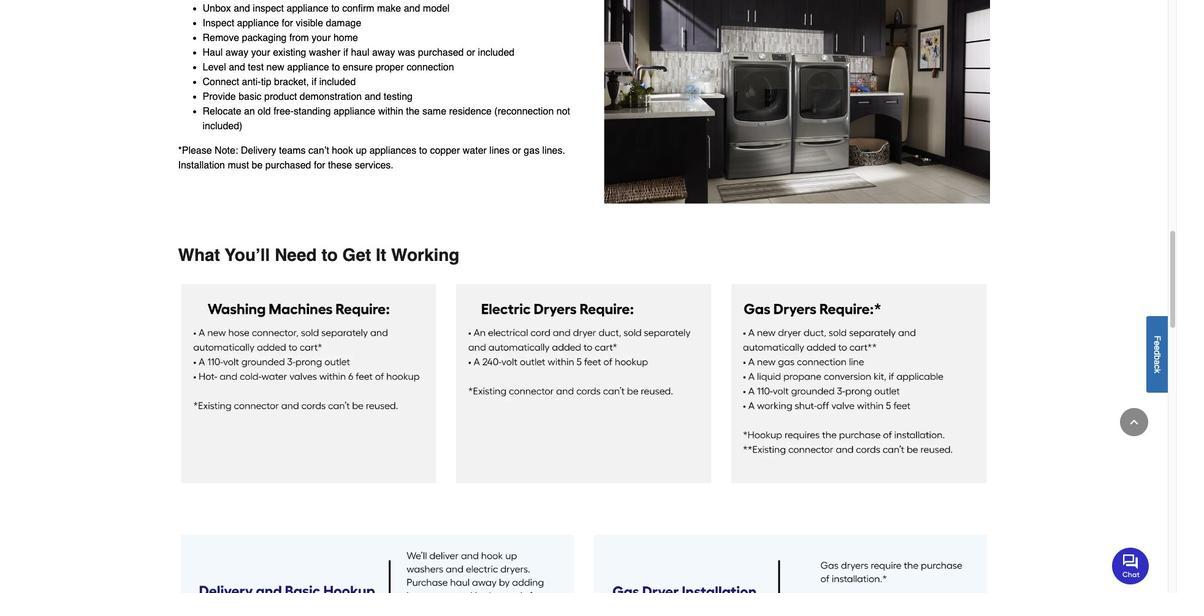 Task type: describe. For each thing, give the bounding box(es) containing it.
home
[[334, 32, 358, 43]]

2 away from the left
[[372, 47, 395, 58]]

0 vertical spatial your
[[312, 32, 331, 43]]

testing
[[384, 91, 413, 102]]

and right make at the top left of the page
[[404, 3, 420, 14]]

teams
[[279, 145, 306, 156]]

purchased inside *please note: delivery teams can't hook up appliances to copper water lines or gas lines. installation must be purchased for these services.
[[266, 160, 311, 171]]

to down washer
[[332, 62, 340, 73]]

2 e from the top
[[1153, 346, 1163, 351]]

included)
[[203, 121, 243, 132]]

an
[[244, 106, 255, 117]]

basic
[[239, 91, 262, 102]]

scroll to top element
[[1121, 409, 1149, 437]]

provide
[[203, 91, 236, 102]]

1 vertical spatial your
[[251, 47, 270, 58]]

packaging
[[242, 32, 287, 43]]

haul
[[203, 47, 223, 58]]

working
[[391, 245, 460, 265]]

existing
[[273, 47, 306, 58]]

services.
[[355, 160, 394, 171]]

demonstration
[[300, 91, 362, 102]]

b
[[1153, 355, 1163, 360]]

standing
[[294, 106, 331, 117]]

or inside *please note: delivery teams can't hook up appliances to copper water lines or gas lines. installation must be purchased for these services.
[[513, 145, 521, 156]]

*please
[[178, 145, 212, 156]]

from
[[289, 32, 309, 43]]

inspect
[[253, 3, 284, 14]]

1 away from the left
[[226, 47, 249, 58]]

and right unbox
[[234, 3, 250, 14]]

note:
[[215, 145, 238, 156]]

delivery
[[241, 145, 276, 156]]

what
[[178, 245, 220, 265]]

appliance down demonstration on the top left of the page
[[334, 106, 376, 117]]

the
[[406, 106, 420, 117]]

f
[[1153, 336, 1163, 341]]

we'll deliver and hook up washers and electric dryers. purchase haul away by adding it to your cart. image
[[181, 536, 575, 594]]

level
[[203, 62, 226, 73]]

for inside *please note: delivery teams can't hook up appliances to copper water lines or gas lines. installation must be purchased for these services.
[[314, 160, 326, 171]]

a
[[1153, 360, 1163, 365]]

1 e from the top
[[1153, 341, 1163, 346]]

connection
[[407, 62, 454, 73]]

damage
[[326, 18, 362, 29]]

new
[[267, 62, 285, 73]]

gas dryers require the purchase of installation. hookup is available in select markets. image
[[594, 536, 988, 594]]

0 horizontal spatial if
[[312, 77, 317, 88]]

to up damage
[[332, 3, 340, 14]]

connect
[[203, 77, 239, 88]]

k
[[1153, 369, 1163, 374]]

these
[[328, 160, 352, 171]]

lines
[[490, 145, 510, 156]]

copper
[[430, 145, 460, 156]]

hook
[[332, 145, 353, 156]]

0 horizontal spatial included
[[320, 77, 356, 88]]

purchased inside unbox and inspect appliance to confirm make and model inspect appliance for visible damage remove packaging from your home haul away your existing washer if haul away was purchased or included level and test new appliance to ensure proper connection connect anti-tip bracket, if included provide basic product demonstration and testing relocate an old free-standing appliance within the same residence (reconnection not included)
[[418, 47, 464, 58]]

relocate
[[203, 106, 241, 117]]

be
[[252, 160, 263, 171]]

make
[[377, 3, 401, 14]]

a gray front-load washer and dryer pair in a laundry room with dark brown cabinetry. image
[[584, 0, 990, 204]]

was
[[398, 47, 416, 58]]

washer
[[309, 47, 341, 58]]

confirm
[[342, 3, 375, 14]]



Task type: locate. For each thing, give the bounding box(es) containing it.
haul
[[351, 47, 370, 58]]

chat invite button image
[[1113, 548, 1150, 585]]

model
[[423, 3, 450, 14]]

what you'll need to get it working
[[178, 245, 460, 265]]

to inside *please note: delivery teams can't hook up appliances to copper water lines or gas lines. installation must be purchased for these services.
[[419, 145, 428, 156]]

f e e d b a c k button
[[1147, 316, 1169, 393]]

gas
[[524, 145, 540, 156]]

f e e d b a c k
[[1153, 336, 1163, 374]]

not
[[557, 106, 571, 117]]

0 vertical spatial if
[[344, 47, 348, 58]]

appliance up "visible"
[[287, 3, 329, 14]]

appliance up packaging
[[237, 18, 279, 29]]

must
[[228, 160, 249, 171]]

0 vertical spatial included
[[478, 47, 515, 58]]

1 horizontal spatial or
[[513, 145, 521, 156]]

(reconnection
[[495, 106, 554, 117]]

1 horizontal spatial purchased
[[418, 47, 464, 58]]

for down can't
[[314, 160, 326, 171]]

e
[[1153, 341, 1163, 346], [1153, 346, 1163, 351]]

if left haul
[[344, 47, 348, 58]]

1 vertical spatial or
[[513, 145, 521, 156]]

your up washer
[[312, 32, 331, 43]]

if up demonstration on the top left of the page
[[312, 77, 317, 88]]

1 horizontal spatial your
[[312, 32, 331, 43]]

within
[[378, 106, 404, 117]]

e up b
[[1153, 346, 1163, 351]]

0 horizontal spatial for
[[282, 18, 293, 29]]

e up d
[[1153, 341, 1163, 346]]

for up 'from' on the left of the page
[[282, 18, 293, 29]]

purchased down teams
[[266, 160, 311, 171]]

0 vertical spatial purchased
[[418, 47, 464, 58]]

away
[[226, 47, 249, 58], [372, 47, 395, 58]]

c
[[1153, 365, 1163, 369]]

washing machines require new hoses, 110-volt grounded 3-prong outlet, hot and cold water valves. image
[[181, 285, 437, 484]]

0 vertical spatial for
[[282, 18, 293, 29]]

visible
[[296, 18, 323, 29]]

0 horizontal spatial purchased
[[266, 160, 311, 171]]

unbox
[[203, 3, 231, 14]]

ensure
[[343, 62, 373, 73]]

for
[[282, 18, 293, 29], [314, 160, 326, 171]]

need
[[275, 245, 317, 265]]

if
[[344, 47, 348, 58], [312, 77, 317, 88]]

can't
[[309, 145, 329, 156]]

0 vertical spatial or
[[467, 47, 476, 58]]

it
[[376, 245, 387, 265]]

unbox and inspect appliance to confirm make and model inspect appliance for visible damage remove packaging from your home haul away your existing washer if haul away was purchased or included level and test new appliance to ensure proper connection connect anti-tip bracket, if included provide basic product demonstration and testing relocate an old free-standing appliance within the same residence (reconnection not included)
[[203, 3, 571, 132]]

appliances
[[370, 145, 417, 156]]

lines.
[[543, 145, 566, 156]]

and left test
[[229, 62, 245, 73]]

and up "within" on the left top of the page
[[365, 91, 381, 102]]

get
[[343, 245, 371, 265]]

away down remove
[[226, 47, 249, 58]]

to left get
[[322, 245, 338, 265]]

product
[[264, 91, 297, 102]]

anti-
[[242, 77, 261, 88]]

to left the copper
[[419, 145, 428, 156]]

free-
[[274, 106, 294, 117]]

or inside unbox and inspect appliance to confirm make and model inspect appliance for visible damage remove packaging from your home haul away your existing washer if haul away was purchased or included level and test new appliance to ensure proper connection connect anti-tip bracket, if included provide basic product demonstration and testing relocate an old free-standing appliance within the same residence (reconnection not included)
[[467, 47, 476, 58]]

1 horizontal spatial for
[[314, 160, 326, 171]]

0 horizontal spatial away
[[226, 47, 249, 58]]

your down packaging
[[251, 47, 270, 58]]

bracket,
[[274, 77, 309, 88]]

remove
[[203, 32, 239, 43]]

1 vertical spatial for
[[314, 160, 326, 171]]

0 horizontal spatial your
[[251, 47, 270, 58]]

you'll
[[225, 245, 270, 265]]

1 horizontal spatial included
[[478, 47, 515, 58]]

gas dryers require a new dryer duct, gas connection line, 110-volt grounded 3-prong outlet and more. image
[[732, 285, 988, 484]]

test
[[248, 62, 264, 73]]

your
[[312, 32, 331, 43], [251, 47, 270, 58]]

inspect
[[203, 18, 234, 29]]

*please note: delivery teams can't hook up appliances to copper water lines or gas lines. installation must be purchased for these services.
[[178, 145, 566, 171]]

1 vertical spatial if
[[312, 77, 317, 88]]

1 horizontal spatial away
[[372, 47, 395, 58]]

old
[[258, 106, 271, 117]]

appliance
[[287, 3, 329, 14], [237, 18, 279, 29], [287, 62, 329, 73], [334, 106, 376, 117]]

included
[[478, 47, 515, 58], [320, 77, 356, 88]]

proper
[[376, 62, 404, 73]]

electric dryers require an electrical cord, dryer duct and 240-volt outlet within 5-feet of hookup. image
[[456, 285, 712, 484]]

away up proper
[[372, 47, 395, 58]]

purchased up connection
[[418, 47, 464, 58]]

1 horizontal spatial if
[[344, 47, 348, 58]]

same
[[423, 106, 447, 117]]

purchased
[[418, 47, 464, 58], [266, 160, 311, 171]]

or up residence
[[467, 47, 476, 58]]

up
[[356, 145, 367, 156]]

tip
[[261, 77, 271, 88]]

or left gas
[[513, 145, 521, 156]]

1 vertical spatial included
[[320, 77, 356, 88]]

water
[[463, 145, 487, 156]]

or
[[467, 47, 476, 58], [513, 145, 521, 156]]

to
[[332, 3, 340, 14], [332, 62, 340, 73], [419, 145, 428, 156], [322, 245, 338, 265]]

residence
[[449, 106, 492, 117]]

d
[[1153, 351, 1163, 355]]

installation
[[178, 160, 225, 171]]

for inside unbox and inspect appliance to confirm make and model inspect appliance for visible damage remove packaging from your home haul away your existing washer if haul away was purchased or included level and test new appliance to ensure proper connection connect anti-tip bracket, if included provide basic product demonstration and testing relocate an old free-standing appliance within the same residence (reconnection not included)
[[282, 18, 293, 29]]

1 vertical spatial purchased
[[266, 160, 311, 171]]

and
[[234, 3, 250, 14], [404, 3, 420, 14], [229, 62, 245, 73], [365, 91, 381, 102]]

0 horizontal spatial or
[[467, 47, 476, 58]]

appliance down washer
[[287, 62, 329, 73]]

chevron up image
[[1129, 417, 1141, 429]]



Task type: vqa. For each thing, say whether or not it's contained in the screenshot.
rightmost if
yes



